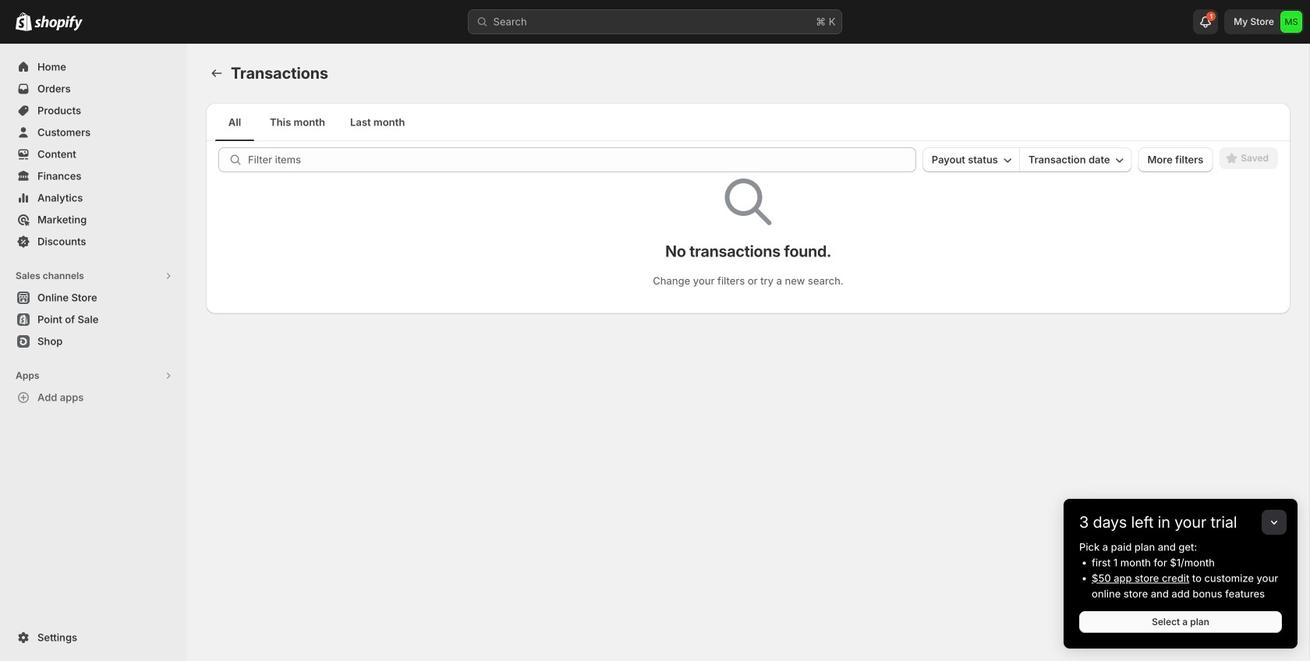 Task type: locate. For each thing, give the bounding box(es) containing it.
empty search results image
[[725, 179, 772, 225]]

tab list
[[212, 103, 1284, 141]]

shopify image
[[16, 12, 32, 31]]

Filter items text field
[[248, 147, 916, 172]]



Task type: vqa. For each thing, say whether or not it's contained in the screenshot.
report related to Save report
no



Task type: describe. For each thing, give the bounding box(es) containing it.
shopify image
[[34, 15, 83, 31]]

my store image
[[1280, 11, 1302, 33]]



